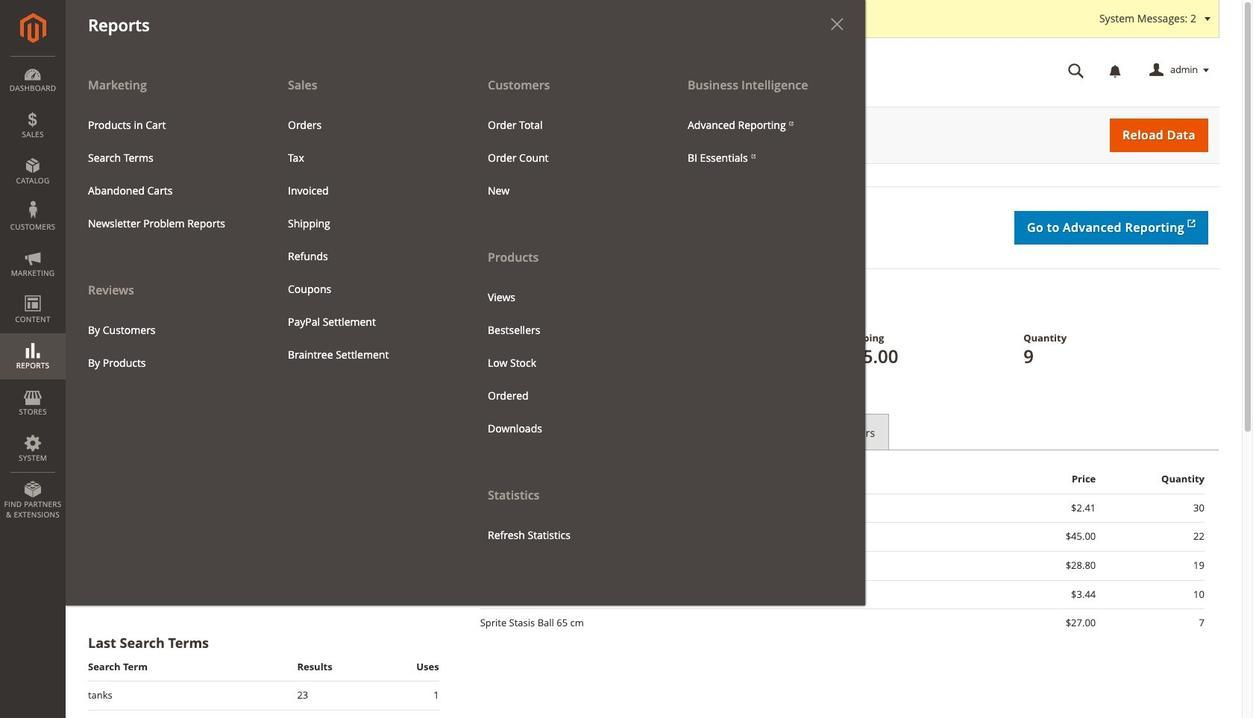 Task type: locate. For each thing, give the bounding box(es) containing it.
menu
[[66, 69, 866, 606], [66, 69, 266, 380], [466, 69, 666, 552], [77, 109, 254, 240], [277, 109, 454, 372], [477, 109, 654, 207], [677, 109, 854, 174], [477, 281, 654, 445], [77, 314, 254, 380]]

menu bar
[[0, 0, 866, 606]]



Task type: describe. For each thing, give the bounding box(es) containing it.
magento admin panel image
[[20, 13, 46, 43]]



Task type: vqa. For each thing, say whether or not it's contained in the screenshot.
Magento Admin Panel icon
yes



